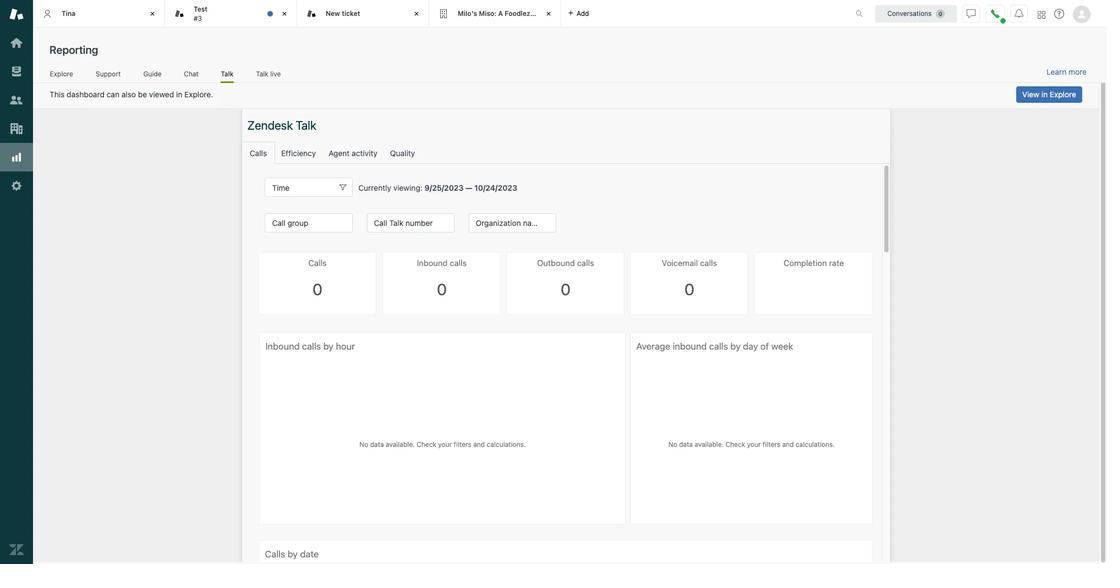 Task type: locate. For each thing, give the bounding box(es) containing it.
talk
[[221, 70, 234, 78], [256, 70, 268, 78]]

zendesk image
[[9, 543, 24, 558]]

can
[[107, 90, 119, 99]]

this dashboard can also be viewed in explore.
[[50, 90, 213, 99]]

add button
[[561, 0, 596, 27]]

learn more link
[[1047, 67, 1087, 77]]

1 horizontal spatial in
[[1042, 90, 1048, 99]]

in right viewed
[[176, 90, 182, 99]]

chat link
[[184, 70, 199, 81]]

explore up this
[[50, 70, 73, 78]]

1 in from the left
[[176, 90, 182, 99]]

talk right chat
[[221, 70, 234, 78]]

close image left add "popup button" on the top of the page
[[543, 8, 554, 19]]

2 in from the left
[[1042, 90, 1048, 99]]

talk link
[[221, 70, 234, 83]]

in right view
[[1042, 90, 1048, 99]]

main element
[[0, 0, 33, 565]]

talk left the live
[[256, 70, 268, 78]]

conversations button
[[876, 5, 957, 22]]

tina
[[62, 9, 76, 17]]

new
[[326, 9, 340, 17]]

support
[[96, 70, 121, 78]]

close image inside milo's miso: a foodlez subsidiary tab
[[543, 8, 554, 19]]

get help image
[[1054, 9, 1064, 19]]

in inside button
[[1042, 90, 1048, 99]]

1 horizontal spatial close image
[[543, 8, 554, 19]]

0 vertical spatial explore
[[50, 70, 73, 78]]

close image left #3
[[147, 8, 158, 19]]

talk for talk live
[[256, 70, 268, 78]]

1 horizontal spatial talk
[[256, 70, 268, 78]]

dashboard
[[67, 90, 105, 99]]

guide
[[143, 70, 162, 78]]

close image
[[279, 8, 290, 19], [411, 8, 422, 19]]

1 close image from the left
[[147, 8, 158, 19]]

close image left new
[[279, 8, 290, 19]]

explore link
[[50, 70, 73, 81]]

1 horizontal spatial close image
[[411, 8, 422, 19]]

0 horizontal spatial close image
[[279, 8, 290, 19]]

talk live link
[[256, 70, 281, 81]]

#3
[[194, 14, 202, 22]]

view
[[1022, 90, 1040, 99]]

tina tab
[[33, 0, 165, 28]]

2 close image from the left
[[543, 8, 554, 19]]

miso:
[[479, 9, 497, 17]]

0 horizontal spatial close image
[[147, 8, 158, 19]]

0 horizontal spatial talk
[[221, 70, 234, 78]]

chat
[[184, 70, 199, 78]]

notifications image
[[1015, 9, 1024, 18]]

2 talk from the left
[[256, 70, 268, 78]]

1 vertical spatial explore
[[1050, 90, 1076, 99]]

more
[[1069, 67, 1087, 77]]

viewed
[[149, 90, 174, 99]]

0 horizontal spatial in
[[176, 90, 182, 99]]

1 close image from the left
[[279, 8, 290, 19]]

subsidiary
[[532, 9, 567, 17]]

milo's
[[458, 9, 477, 17]]

2 close image from the left
[[411, 8, 422, 19]]

tabs tab list
[[33, 0, 844, 28]]

close image left milo's
[[411, 8, 422, 19]]

explore down learn more link
[[1050, 90, 1076, 99]]

tab
[[165, 0, 297, 28]]

close image
[[147, 8, 158, 19], [543, 8, 554, 19]]

conversations
[[888, 9, 932, 17]]

guide link
[[143, 70, 162, 81]]

0 horizontal spatial explore
[[50, 70, 73, 78]]

1 horizontal spatial explore
[[1050, 90, 1076, 99]]

close image inside tina tab
[[147, 8, 158, 19]]

button displays agent's chat status as invisible. image
[[967, 9, 976, 18]]

1 talk from the left
[[221, 70, 234, 78]]

add
[[577, 9, 589, 17]]

in
[[176, 90, 182, 99], [1042, 90, 1048, 99]]

explore inside button
[[1050, 90, 1076, 99]]

a
[[498, 9, 503, 17]]

this
[[50, 90, 65, 99]]

explore
[[50, 70, 73, 78], [1050, 90, 1076, 99]]



Task type: describe. For each thing, give the bounding box(es) containing it.
test #3
[[194, 5, 208, 22]]

customers image
[[9, 93, 24, 107]]

zendesk support image
[[9, 7, 24, 21]]

foodlez
[[505, 9, 530, 17]]

views image
[[9, 64, 24, 79]]

explore.
[[184, 90, 213, 99]]

ticket
[[342, 9, 360, 17]]

milo's miso: a foodlez subsidiary
[[458, 9, 567, 17]]

talk for talk link
[[221, 70, 234, 78]]

view in explore
[[1022, 90, 1076, 99]]

live
[[270, 70, 281, 78]]

view in explore button
[[1016, 86, 1083, 103]]

be
[[138, 90, 147, 99]]

support link
[[95, 70, 121, 81]]

zendesk products image
[[1038, 11, 1046, 18]]

milo's miso: a foodlez subsidiary tab
[[429, 0, 567, 28]]

reporting
[[50, 43, 98, 56]]

learn more
[[1047, 67, 1087, 77]]

new ticket tab
[[297, 0, 429, 28]]

reporting image
[[9, 150, 24, 165]]

close image for tina
[[147, 8, 158, 19]]

new ticket
[[326, 9, 360, 17]]

test
[[194, 5, 208, 13]]

get started image
[[9, 36, 24, 50]]

also
[[122, 90, 136, 99]]

tab containing test
[[165, 0, 297, 28]]

close image inside new ticket tab
[[411, 8, 422, 19]]

admin image
[[9, 179, 24, 193]]

close image for milo's miso: a foodlez subsidiary
[[543, 8, 554, 19]]

close image inside tab
[[279, 8, 290, 19]]

learn
[[1047, 67, 1067, 77]]

talk live
[[256, 70, 281, 78]]

organizations image
[[9, 122, 24, 136]]



Task type: vqa. For each thing, say whether or not it's contained in the screenshot.
Zendesk Products image
yes



